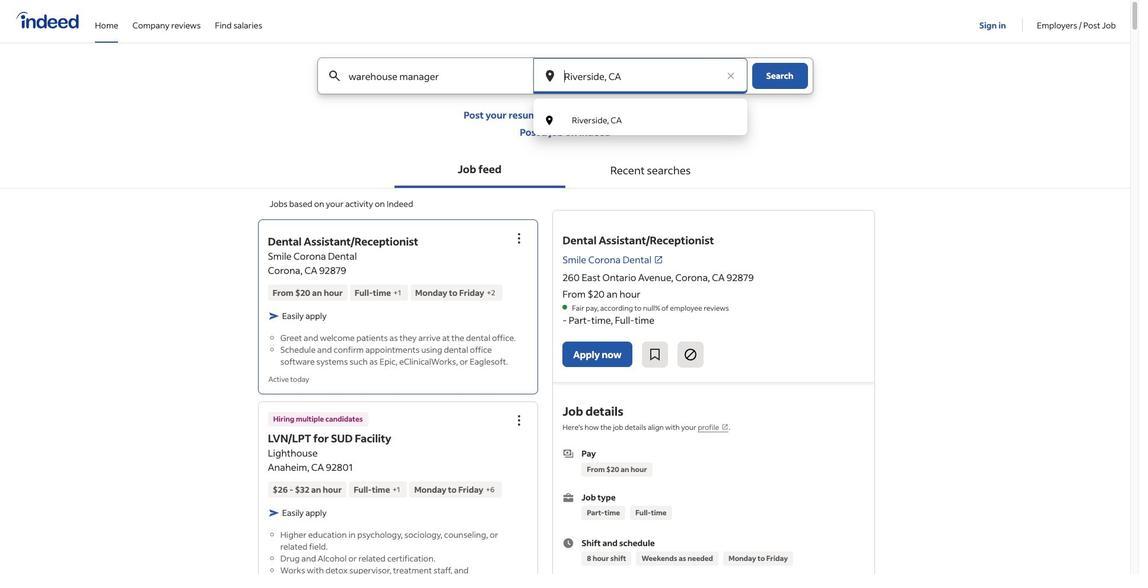 Task type: locate. For each thing, give the bounding box(es) containing it.
save this job image
[[648, 348, 662, 362]]

job actions for dental assistant/receptionist is collapsed image
[[512, 231, 527, 246]]

job preferences (opens in a new window) image
[[722, 424, 729, 431]]

tab list
[[0, 153, 1131, 189]]

None search field
[[308, 58, 823, 135]]

clear location input image
[[725, 70, 737, 82]]

main content
[[0, 58, 1131, 575]]



Task type: describe. For each thing, give the bounding box(es) containing it.
job actions for lvn/lpt for sud facility is collapsed image
[[512, 414, 527, 428]]

search: Job title, keywords, or company text field
[[346, 58, 513, 94]]

Edit location text field
[[562, 58, 719, 94]]

not interested image
[[684, 348, 698, 362]]

smile corona dental (opens in a new tab) image
[[654, 255, 664, 265]]



Task type: vqa. For each thing, say whether or not it's contained in the screenshot.
Group
no



